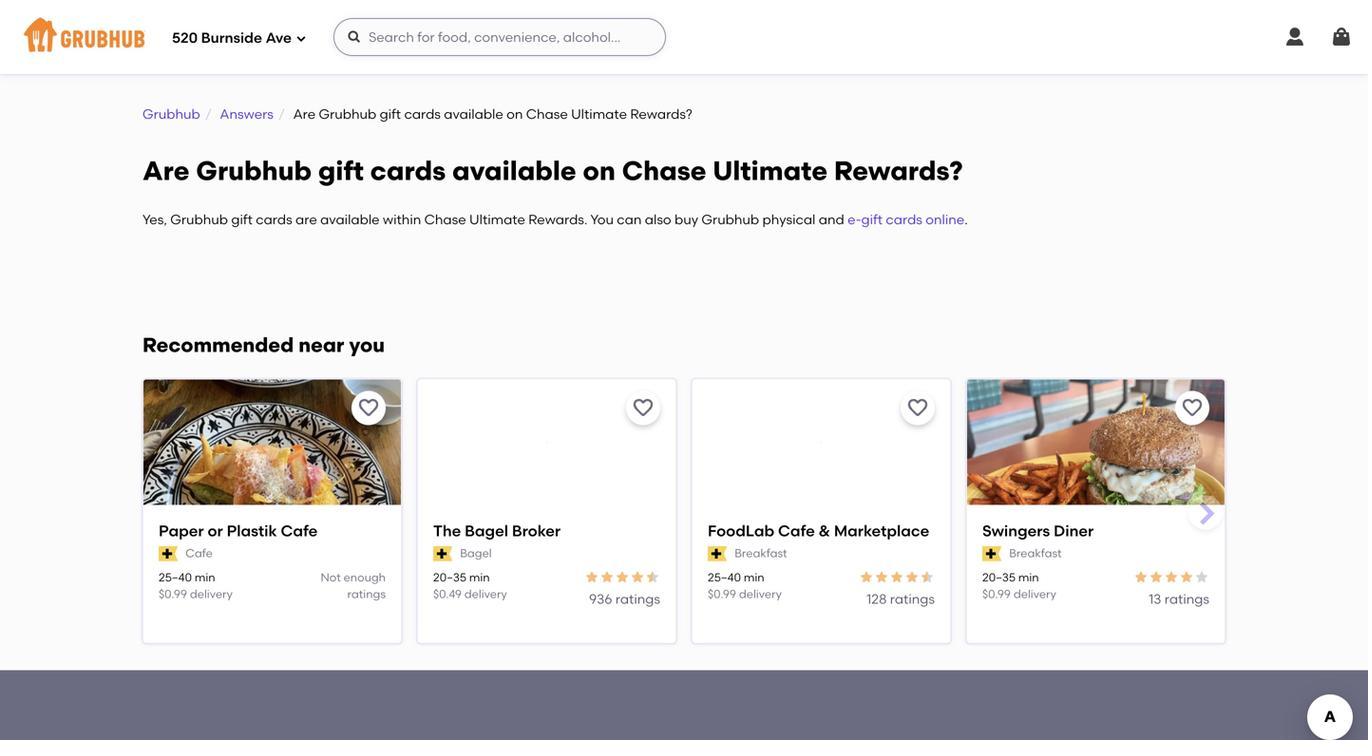 Task type: locate. For each thing, give the bounding box(es) containing it.
save this restaurant button for plastik
[[352, 391, 386, 425]]

min down or
[[195, 571, 215, 584]]

2 save this restaurant image from the left
[[632, 397, 655, 420]]

min down foodlab
[[744, 571, 765, 584]]

swingers diner
[[983, 522, 1094, 540]]

ratings right "128"
[[890, 591, 935, 607]]

save this restaurant button
[[352, 391, 386, 425], [626, 391, 660, 425], [901, 391, 935, 425], [1175, 391, 1210, 425]]

1 horizontal spatial 20–35
[[983, 571, 1016, 584]]

save this restaurant image
[[907, 397, 929, 420]]

not
[[321, 571, 341, 584]]

are right answers link
[[293, 106, 316, 122]]

ratings for the bagel broker
[[616, 591, 660, 607]]

breakfast for foodlab
[[735, 547, 787, 560]]

breakfast down "swingers diner"
[[1009, 547, 1062, 560]]

1 25–40 min $0.99 delivery from the left
[[159, 571, 233, 601]]

are grubhub gift cards available on chase ultimate rewards? down search for food, convenience, alcohol... search box
[[293, 106, 693, 122]]

bagel down the bagel broker
[[460, 547, 492, 560]]

$0.99 down subscription pass image
[[708, 587, 736, 601]]

bagel right the
[[465, 522, 508, 540]]

broker
[[512, 522, 561, 540]]

2 subscription pass image from the left
[[433, 546, 453, 561]]

0 horizontal spatial svg image
[[347, 29, 362, 45]]

physical
[[763, 211, 816, 228]]

0 horizontal spatial 20–35
[[433, 571, 467, 584]]

1 horizontal spatial on
[[583, 155, 616, 187]]

can
[[617, 211, 642, 228]]

are up the yes,
[[143, 155, 190, 187]]

paper
[[159, 522, 204, 540]]

1 vertical spatial rewards?
[[834, 155, 963, 187]]

1 horizontal spatial cafe
[[281, 522, 318, 540]]

chase right within at the top left of the page
[[424, 211, 466, 228]]

are grubhub gift cards available on chase ultimate rewards?
[[293, 106, 693, 122], [143, 155, 963, 187]]

swingers diner logo image
[[967, 380, 1225, 507]]

delivery inside 20–35 min $0.99 delivery
[[1014, 587, 1057, 601]]

chase down search for food, convenience, alcohol... search box
[[526, 106, 568, 122]]

yes,
[[143, 211, 167, 228]]

0 horizontal spatial breakfast
[[735, 547, 787, 560]]

3 save this restaurant button from the left
[[901, 391, 935, 425]]

chase up also
[[622, 155, 707, 187]]

1 save this restaurant button from the left
[[352, 391, 386, 425]]

2 horizontal spatial subscription pass image
[[983, 546, 1002, 561]]

cards
[[404, 106, 441, 122], [370, 155, 446, 187], [256, 211, 292, 228], [886, 211, 923, 228]]

2 horizontal spatial ultimate
[[713, 155, 828, 187]]

25–40 down subscription pass image
[[708, 571, 741, 584]]

20–35 min $0.49 delivery
[[433, 571, 507, 601]]

25–40 min $0.99 delivery for paper
[[159, 571, 233, 601]]

3 delivery from the left
[[739, 587, 782, 601]]

2 25–40 from the left
[[708, 571, 741, 584]]

foodlab cafe & marketplace
[[708, 522, 930, 540]]

breakfast
[[735, 547, 787, 560], [1009, 547, 1062, 560]]

also
[[645, 211, 672, 228]]

the
[[433, 522, 461, 540]]

936
[[589, 591, 612, 607]]

1 horizontal spatial breakfast
[[1009, 547, 1062, 560]]

the bagel broker
[[433, 522, 561, 540]]

enough
[[344, 571, 386, 584]]

rewards.
[[529, 211, 588, 228]]

ratings down enough
[[347, 587, 386, 601]]

1 25–40 from the left
[[159, 571, 192, 584]]

0 horizontal spatial ultimate
[[469, 211, 525, 228]]

cafe down or
[[185, 547, 213, 560]]

delivery for paper
[[190, 587, 233, 601]]

2 save this restaurant button from the left
[[626, 391, 660, 425]]

2 $0.99 from the left
[[708, 587, 736, 601]]

are
[[293, 106, 316, 122], [143, 155, 190, 187]]

min for the
[[469, 571, 490, 584]]

available down search for food, convenience, alcohol... search box
[[444, 106, 503, 122]]

subscription pass image down swingers
[[983, 546, 1002, 561]]

on
[[507, 106, 523, 122], [583, 155, 616, 187]]

delivery down foodlab
[[739, 587, 782, 601]]

svg image
[[1284, 26, 1307, 48], [347, 29, 362, 45]]

buy
[[675, 211, 698, 228]]

0 horizontal spatial chase
[[424, 211, 466, 228]]

0 vertical spatial on
[[507, 106, 523, 122]]

0 horizontal spatial subscription pass image
[[159, 546, 178, 561]]

available right 'are'
[[320, 211, 380, 228]]

cafe right plastik
[[281, 522, 318, 540]]

available up "yes, grubhub gift cards are available within chase ultimate rewards. you can also buy grubhub physical and e-gift cards online ."
[[452, 155, 576, 187]]

delivery
[[190, 587, 233, 601], [464, 587, 507, 601], [739, 587, 782, 601], [1014, 587, 1057, 601]]

breakfast down foodlab
[[735, 547, 787, 560]]

min inside 20–35 min $0.99 delivery
[[1019, 571, 1039, 584]]

swingers diner link
[[983, 520, 1210, 542]]

and
[[819, 211, 845, 228]]

gift
[[380, 106, 401, 122], [318, 155, 364, 187], [231, 211, 253, 228], [861, 211, 883, 228]]

1 20–35 from the left
[[433, 571, 467, 584]]

25–40 min $0.99 delivery
[[159, 571, 233, 601], [708, 571, 782, 601]]

subscription pass image down the
[[433, 546, 453, 561]]

are
[[296, 211, 317, 228]]

1 breakfast from the left
[[735, 547, 787, 560]]

3 subscription pass image from the left
[[983, 546, 1002, 561]]

1 horizontal spatial svg image
[[1330, 26, 1353, 48]]

chase
[[526, 106, 568, 122], [622, 155, 707, 187], [424, 211, 466, 228]]

ratings right 13
[[1165, 591, 1210, 607]]

swingers
[[983, 522, 1050, 540]]

subscription pass image
[[708, 546, 727, 561]]

save this restaurant image
[[357, 397, 380, 420], [632, 397, 655, 420], [1181, 397, 1204, 420]]

2 horizontal spatial chase
[[622, 155, 707, 187]]

min down "swingers diner"
[[1019, 571, 1039, 584]]

subscription pass image down "paper"
[[159, 546, 178, 561]]

4 delivery from the left
[[1014, 587, 1057, 601]]

available
[[444, 106, 503, 122], [452, 155, 576, 187], [320, 211, 380, 228]]

the bagel broker link
[[433, 520, 660, 542]]

main navigation navigation
[[0, 0, 1368, 74]]

online
[[926, 211, 965, 228]]

svg image
[[1330, 26, 1353, 48], [295, 33, 307, 44]]

3 min from the left
[[744, 571, 765, 584]]

1 save this restaurant image from the left
[[357, 397, 380, 420]]

$0.99 for paper or plastik cafe
[[159, 587, 187, 601]]

1 horizontal spatial 25–40 min $0.99 delivery
[[708, 571, 782, 601]]

$0.99 for foodlab cafe & marketplace
[[708, 587, 736, 601]]

1 horizontal spatial rewards?
[[834, 155, 963, 187]]

25–40 down "paper"
[[159, 571, 192, 584]]

0 vertical spatial rewards?
[[630, 106, 693, 122]]

rewards?
[[630, 106, 693, 122], [834, 155, 963, 187]]

0 horizontal spatial are
[[143, 155, 190, 187]]

128 ratings
[[867, 591, 935, 607]]

on up you
[[583, 155, 616, 187]]

0 horizontal spatial $0.99
[[159, 587, 187, 601]]

ultimate
[[571, 106, 627, 122], [713, 155, 828, 187], [469, 211, 525, 228]]

subscription pass image
[[159, 546, 178, 561], [433, 546, 453, 561], [983, 546, 1002, 561]]

ratings for swingers diner
[[1165, 591, 1210, 607]]

$0.99
[[159, 587, 187, 601], [708, 587, 736, 601], [983, 587, 1011, 601]]

4 min from the left
[[1019, 571, 1039, 584]]

1 horizontal spatial 25–40
[[708, 571, 741, 584]]

foodlab cafe & marketplace link
[[708, 520, 935, 542]]

$0.99 inside 20–35 min $0.99 delivery
[[983, 587, 1011, 601]]

grubhub link
[[143, 106, 200, 122]]

25–40 min $0.99 delivery down subscription pass image
[[708, 571, 782, 601]]

2 horizontal spatial cafe
[[778, 522, 815, 540]]

1 horizontal spatial subscription pass image
[[433, 546, 453, 561]]

2 breakfast from the left
[[1009, 547, 1062, 560]]

0 horizontal spatial rewards?
[[630, 106, 693, 122]]

1 horizontal spatial ultimate
[[571, 106, 627, 122]]

2 horizontal spatial save this restaurant image
[[1181, 397, 1204, 420]]

save this restaurant image for plastik
[[357, 397, 380, 420]]

0 vertical spatial available
[[444, 106, 503, 122]]

rewards? up e-gift cards online link
[[834, 155, 963, 187]]

0 vertical spatial are
[[293, 106, 316, 122]]

delivery down "swingers diner"
[[1014, 587, 1057, 601]]

0 horizontal spatial cafe
[[185, 547, 213, 560]]

2 vertical spatial ultimate
[[469, 211, 525, 228]]

on down search for food, convenience, alcohol... search box
[[507, 106, 523, 122]]

13
[[1149, 591, 1162, 607]]

delivery for foodlab
[[739, 587, 782, 601]]

delivery down or
[[190, 587, 233, 601]]

2 min from the left
[[469, 571, 490, 584]]

1 $0.99 from the left
[[159, 587, 187, 601]]

plastik
[[227, 522, 277, 540]]

$0.99 down swingers
[[983, 587, 1011, 601]]

min
[[195, 571, 215, 584], [469, 571, 490, 584], [744, 571, 765, 584], [1019, 571, 1039, 584]]

1 subscription pass image from the left
[[159, 546, 178, 561]]

20–35 inside 20–35 min $0.99 delivery
[[983, 571, 1016, 584]]

25–40 min $0.99 delivery down "paper"
[[159, 571, 233, 601]]

$0.99 down "paper"
[[159, 587, 187, 601]]

1 min from the left
[[195, 571, 215, 584]]

0 horizontal spatial svg image
[[295, 33, 307, 44]]

2 20–35 from the left
[[983, 571, 1016, 584]]

paper or plastik cafe
[[159, 522, 318, 540]]

ratings right 936
[[616, 591, 660, 607]]

2 delivery from the left
[[464, 587, 507, 601]]

2 horizontal spatial $0.99
[[983, 587, 1011, 601]]

0 horizontal spatial 25–40
[[159, 571, 192, 584]]

20–35 down swingers
[[983, 571, 1016, 584]]

e-gift cards online link
[[848, 211, 965, 228]]

0 horizontal spatial 25–40 min $0.99 delivery
[[159, 571, 233, 601]]

25–40
[[159, 571, 192, 584], [708, 571, 741, 584]]

min down the bagel broker
[[469, 571, 490, 584]]

bagel
[[465, 522, 508, 540], [460, 547, 492, 560]]

1 vertical spatial are
[[143, 155, 190, 187]]

20–35 for the
[[433, 571, 467, 584]]

2 25–40 min $0.99 delivery from the left
[[708, 571, 782, 601]]

1 vertical spatial on
[[583, 155, 616, 187]]

20–35 inside 20–35 min $0.49 delivery
[[433, 571, 467, 584]]

128
[[867, 591, 887, 607]]

cafe inside 'link'
[[778, 522, 815, 540]]

answers link
[[220, 106, 274, 122]]

0 vertical spatial chase
[[526, 106, 568, 122]]

ratings for foodlab cafe & marketplace
[[890, 591, 935, 607]]

grubhub
[[143, 106, 200, 122], [319, 106, 377, 122], [196, 155, 312, 187], [170, 211, 228, 228], [702, 211, 759, 228]]

delivery right $0.49
[[464, 587, 507, 601]]

3 $0.99 from the left
[[983, 587, 1011, 601]]

you
[[349, 333, 385, 357]]

20–35 up $0.49
[[433, 571, 467, 584]]

cafe left &
[[778, 522, 815, 540]]

star icon image
[[584, 570, 600, 585], [600, 570, 615, 585], [615, 570, 630, 585], [630, 570, 645, 585], [645, 570, 660, 585], [645, 570, 660, 585], [859, 570, 874, 585], [874, 570, 889, 585], [889, 570, 905, 585], [905, 570, 920, 585], [920, 570, 935, 585], [920, 570, 935, 585], [1134, 570, 1149, 585], [1149, 570, 1164, 585], [1164, 570, 1179, 585], [1179, 570, 1194, 585], [1194, 570, 1210, 585]]

0 vertical spatial bagel
[[465, 522, 508, 540]]

rewards? down main navigation navigation at the top of the page
[[630, 106, 693, 122]]

subscription pass image for paper
[[159, 546, 178, 561]]

1 delivery from the left
[[190, 587, 233, 601]]

ratings
[[347, 587, 386, 601], [616, 591, 660, 607], [890, 591, 935, 607], [1165, 591, 1210, 607]]

Search for food, convenience, alcohol... search field
[[333, 18, 666, 56]]

20–35
[[433, 571, 467, 584], [983, 571, 1016, 584]]

are grubhub gift cards available on chase ultimate rewards? up "yes, grubhub gift cards are available within chase ultimate rewards. you can also buy grubhub physical and e-gift cards online ."
[[143, 155, 963, 187]]

1 vertical spatial available
[[452, 155, 576, 187]]

0 horizontal spatial save this restaurant image
[[357, 397, 380, 420]]

save this restaurant button for broker
[[626, 391, 660, 425]]

0 horizontal spatial on
[[507, 106, 523, 122]]

1 horizontal spatial $0.99
[[708, 587, 736, 601]]

cafe
[[281, 522, 318, 540], [778, 522, 815, 540], [185, 547, 213, 560]]

1 horizontal spatial save this restaurant image
[[632, 397, 655, 420]]

delivery inside 20–35 min $0.49 delivery
[[464, 587, 507, 601]]

min inside 20–35 min $0.49 delivery
[[469, 571, 490, 584]]



Task type: describe. For each thing, give the bounding box(es) containing it.
25–40 min $0.99 delivery for foodlab
[[708, 571, 782, 601]]

ave
[[266, 30, 292, 47]]

0 vertical spatial ultimate
[[571, 106, 627, 122]]

1 horizontal spatial svg image
[[1284, 26, 1307, 48]]

subscription pass image for the
[[433, 546, 453, 561]]

$0.49
[[433, 587, 462, 601]]

$0.99 for swingers diner
[[983, 587, 1011, 601]]

breakfast for swingers
[[1009, 547, 1062, 560]]

delivery for the
[[464, 587, 507, 601]]

1 horizontal spatial are
[[293, 106, 316, 122]]

save this restaurant button for &
[[901, 391, 935, 425]]

ratings inside not enough ratings
[[347, 587, 386, 601]]

2 vertical spatial available
[[320, 211, 380, 228]]

e-
[[848, 211, 861, 228]]

936 ratings
[[589, 591, 660, 607]]

20–35 min $0.99 delivery
[[983, 571, 1057, 601]]

4 save this restaurant button from the left
[[1175, 391, 1210, 425]]

foodlab cafe & marketplace logo image
[[693, 380, 950, 507]]

2 vertical spatial chase
[[424, 211, 466, 228]]

&
[[819, 522, 831, 540]]

13 ratings
[[1149, 591, 1210, 607]]

20–35 for swingers
[[983, 571, 1016, 584]]

or
[[208, 522, 223, 540]]

answers
[[220, 106, 274, 122]]

1 vertical spatial are grubhub gift cards available on chase ultimate rewards?
[[143, 155, 963, 187]]

paper or plastik cafe link
[[159, 520, 386, 542]]

1 vertical spatial bagel
[[460, 547, 492, 560]]

delivery for swingers
[[1014, 587, 1057, 601]]

save this restaurant image for broker
[[632, 397, 655, 420]]

recommended near you
[[143, 333, 385, 357]]

foodlab
[[708, 522, 775, 540]]

25–40 for foodlab
[[708, 571, 741, 584]]

0 vertical spatial are grubhub gift cards available on chase ultimate rewards?
[[293, 106, 693, 122]]

1 horizontal spatial chase
[[526, 106, 568, 122]]

1 vertical spatial ultimate
[[713, 155, 828, 187]]

subscription pass image for swingers
[[983, 546, 1002, 561]]

near
[[299, 333, 344, 357]]

diner
[[1054, 522, 1094, 540]]

.
[[965, 211, 968, 228]]

bagel inside 'link'
[[465, 522, 508, 540]]

burnside
[[201, 30, 262, 47]]

min for paper
[[195, 571, 215, 584]]

within
[[383, 211, 421, 228]]

min for swingers
[[1019, 571, 1039, 584]]

25–40 for paper
[[159, 571, 192, 584]]

marketplace
[[834, 522, 930, 540]]

not enough ratings
[[321, 571, 386, 601]]

min for foodlab
[[744, 571, 765, 584]]

1 vertical spatial chase
[[622, 155, 707, 187]]

recommended
[[143, 333, 294, 357]]

520 burnside ave
[[172, 30, 292, 47]]

paper or plastik cafe logo image
[[143, 380, 401, 507]]

you
[[591, 211, 614, 228]]

yes, grubhub gift cards are available within chase ultimate rewards. you can also buy grubhub physical and e-gift cards online .
[[143, 211, 968, 228]]

520
[[172, 30, 198, 47]]

3 save this restaurant image from the left
[[1181, 397, 1204, 420]]



Task type: vqa. For each thing, say whether or not it's contained in the screenshot.
Chase to the left
yes



